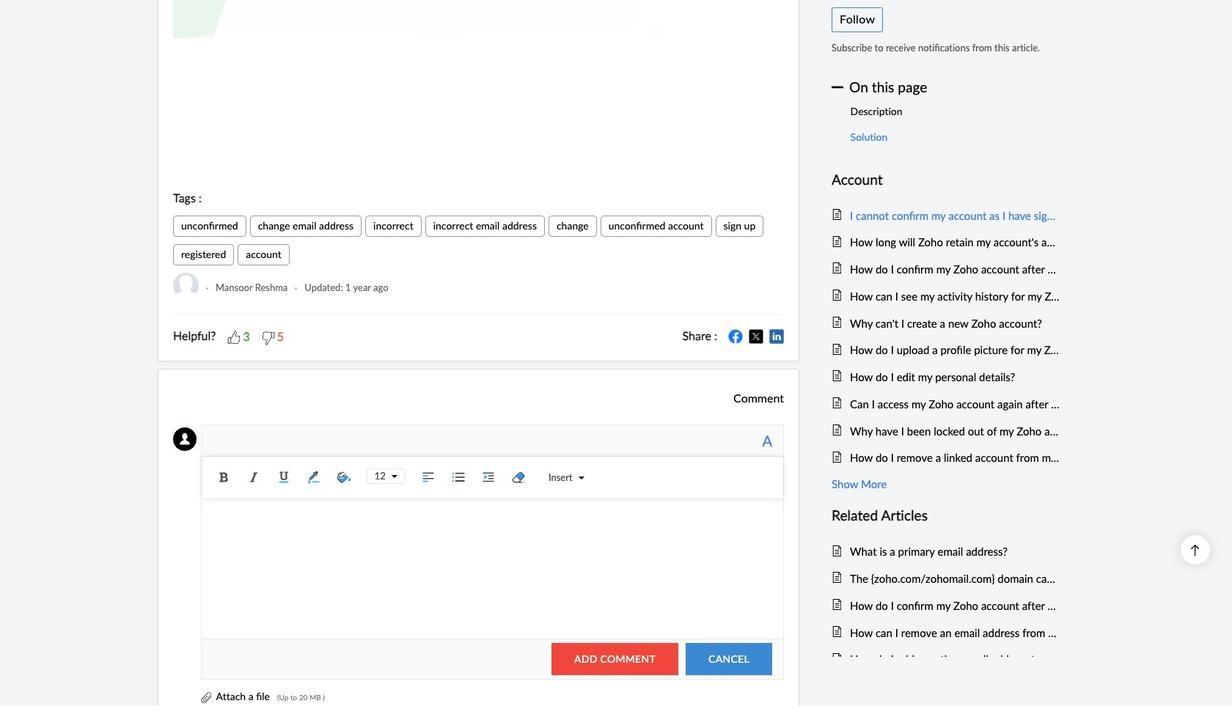 Task type: describe. For each thing, give the bounding box(es) containing it.
twitter image
[[749, 329, 763, 344]]

align image
[[417, 466, 439, 488]]

2 heading from the top
[[832, 505, 1060, 527]]

clear formatting image
[[507, 466, 529, 488]]

background color image
[[333, 466, 355, 488]]

bold (ctrl+b) image
[[213, 466, 235, 488]]



Task type: locate. For each thing, give the bounding box(es) containing it.
lists image
[[447, 466, 469, 488]]

font color image
[[303, 466, 325, 488]]

insert options image
[[572, 475, 584, 481]]

linkedin image
[[769, 329, 784, 344]]

1 vertical spatial heading
[[832, 505, 1060, 527]]

underline (ctrl+u) image
[[273, 466, 295, 488]]

italic (ctrl+i) image
[[243, 466, 265, 488]]

a gif showing how to edit the email address that is registered incorrectly. image
[[173, 0, 784, 38]]

1 heading from the top
[[832, 168, 1060, 191]]

0 vertical spatial heading
[[832, 168, 1060, 191]]

indent image
[[477, 466, 499, 488]]

font size image
[[386, 474, 397, 480]]

facebook image
[[728, 329, 743, 344]]

heading
[[832, 168, 1060, 191], [832, 505, 1060, 527]]



Task type: vqa. For each thing, say whether or not it's contained in the screenshot.
Topic Title... field
no



